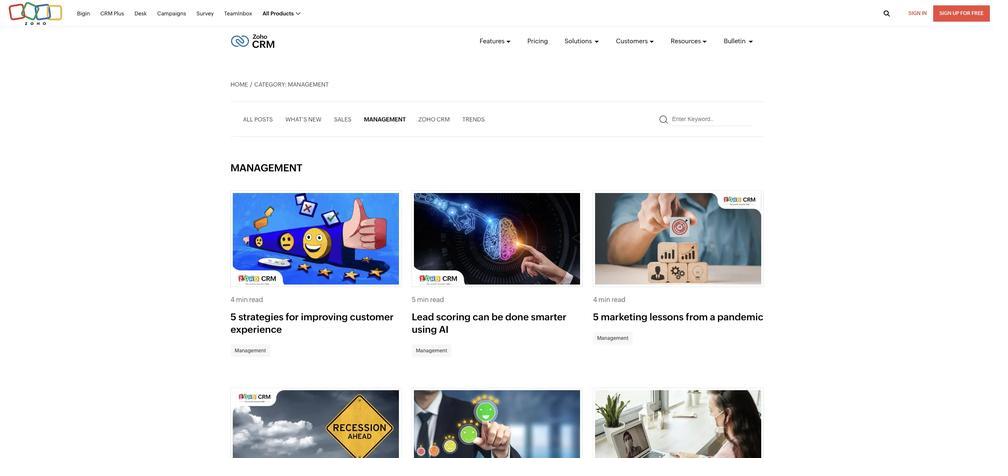 Task type: describe. For each thing, give the bounding box(es) containing it.
campaigns
[[157, 10, 186, 17]]

desk
[[135, 10, 147, 17]]

bigin link
[[77, 6, 90, 21]]

crm plus link
[[100, 6, 124, 21]]

zoho
[[419, 116, 436, 123]]

bulletin link
[[724, 30, 754, 52]]

recession ahead image
[[233, 391, 399, 459]]

pricing link
[[528, 30, 548, 52]]

can
[[473, 312, 490, 323]]

5 marketing lessons from a pandemic
[[593, 312, 764, 323]]

category: management
[[254, 81, 329, 88]]

products
[[271, 10, 294, 17]]

home link
[[231, 81, 248, 88]]

teaminbox link
[[224, 6, 252, 21]]

scoring
[[436, 312, 471, 323]]

sign
[[940, 10, 952, 16]]

4 min read for marketing
[[593, 296, 626, 304]]

a
[[710, 312, 716, 323]]

5 for 5 strategies for improving customer experience
[[231, 312, 236, 323]]

ai
[[439, 325, 449, 335]]

sign in
[[909, 10, 927, 16]]

from
[[686, 312, 708, 323]]

resources link
[[671, 30, 708, 52]]

5 for 5 min read
[[412, 296, 416, 304]]

features
[[480, 37, 505, 45]]

free
[[972, 10, 984, 16]]

improving
[[301, 312, 348, 323]]

management link for 5 strategies for improving customer experience
[[231, 345, 270, 357]]

sign up for free
[[940, 10, 984, 16]]

desk link
[[135, 6, 147, 21]]

min for strategies
[[236, 296, 248, 304]]

lessons
[[650, 312, 684, 323]]

sales
[[334, 116, 352, 123]]

teaminbox
[[224, 10, 252, 17]]

all products
[[263, 10, 294, 17]]

campaigns link
[[157, 6, 186, 21]]

sales link
[[334, 112, 352, 127]]

crm plus
[[100, 10, 124, 17]]

plus
[[114, 10, 124, 17]]

category:
[[254, 81, 287, 88]]

what's new
[[286, 116, 322, 123]]

4 for 5 strategies for improving customer experience
[[231, 296, 235, 304]]

bigin
[[77, 10, 90, 17]]

trends
[[463, 116, 485, 123]]

resources
[[671, 37, 701, 45]]

5 strategies for improving customer experience link
[[231, 312, 394, 335]]

customers
[[616, 37, 648, 45]]

zoho crm
[[419, 116, 450, 123]]

what's
[[286, 116, 307, 123]]

all for all posts
[[243, 116, 253, 123]]

using
[[412, 325, 437, 335]]

bulletin
[[724, 37, 747, 45]]

5 min read
[[412, 296, 444, 304]]

survey link
[[197, 6, 214, 21]]

lead scoring with ai - zoho crm image
[[414, 193, 581, 287]]

be
[[492, 312, 503, 323]]

customer experience strategy | zoho crm image
[[233, 193, 399, 287]]

in
[[922, 10, 927, 16]]

what's new link
[[286, 112, 322, 127]]

crm inside the crm plus link
[[100, 10, 113, 17]]

features link
[[480, 30, 511, 52]]

read for strategies
[[249, 296, 263, 304]]



Task type: vqa. For each thing, say whether or not it's contained in the screenshot.
Travel
no



Task type: locate. For each thing, give the bounding box(es) containing it.
crm left plus
[[100, 10, 113, 17]]

4 min read
[[231, 296, 263, 304], [593, 296, 626, 304]]

2 horizontal spatial min
[[599, 296, 611, 304]]

management link
[[364, 112, 406, 127], [593, 332, 633, 345], [231, 345, 270, 357], [412, 345, 452, 357]]

sign in link
[[903, 5, 934, 22]]

4 min read up marketing
[[593, 296, 626, 304]]

experience
[[231, 325, 282, 335]]

customer
[[350, 312, 394, 323]]

1 min from the left
[[236, 296, 248, 304]]

read up lead
[[430, 296, 444, 304]]

2 4 min read from the left
[[593, 296, 626, 304]]

all for all products
[[263, 10, 269, 17]]

1 horizontal spatial crm
[[437, 116, 450, 123]]

all products link
[[263, 6, 300, 21]]

0 horizontal spatial 5
[[231, 312, 236, 323]]

pricing
[[528, 37, 548, 45]]

min up strategies
[[236, 296, 248, 304]]

crm right zoho in the left top of the page
[[437, 116, 450, 123]]

2 horizontal spatial read
[[612, 296, 626, 304]]

management link for 5 marketing lessons from a pandemic
[[593, 332, 633, 345]]

min for marketing
[[599, 296, 611, 304]]

1 horizontal spatial 4 min read
[[593, 296, 626, 304]]

4 min read for strategies
[[231, 296, 263, 304]]

sign up for free link
[[934, 5, 990, 22]]

all posts link
[[243, 112, 273, 127]]

2 read from the left
[[430, 296, 444, 304]]

for
[[286, 312, 299, 323]]

1 4 min read from the left
[[231, 296, 263, 304]]

solutions
[[565, 37, 593, 45]]

5 up lead
[[412, 296, 416, 304]]

5 strategies for improving customer experience
[[231, 312, 394, 335]]

management link for lead scoring can be done smarter using ai
[[412, 345, 452, 357]]

for
[[961, 10, 971, 16]]

pandemic
[[718, 312, 764, 323]]

crm
[[100, 10, 113, 17], [437, 116, 450, 123]]

0 vertical spatial crm
[[100, 10, 113, 17]]

4 for 5 marketing lessons from a pandemic
[[593, 296, 597, 304]]

0 horizontal spatial 4 min read
[[231, 296, 263, 304]]

home
[[231, 81, 248, 88]]

1 read from the left
[[249, 296, 263, 304]]

women videocall image
[[595, 391, 762, 459]]

1 horizontal spatial min
[[417, 296, 429, 304]]

0 horizontal spatial crm
[[100, 10, 113, 17]]

crm inside zoho crm link
[[437, 116, 450, 123]]

management
[[288, 81, 329, 88], [364, 116, 406, 123], [231, 162, 302, 174], [597, 336, 629, 342], [235, 348, 266, 354], [416, 348, 448, 354]]

4 min read up strategies
[[231, 296, 263, 304]]

zoho crm link
[[419, 112, 450, 127]]

1 horizontal spatial all
[[263, 10, 269, 17]]

new
[[308, 116, 322, 123]]

smarter
[[531, 312, 567, 323]]

lessons from pandemic image
[[595, 193, 762, 287]]

ratings image
[[414, 391, 581, 459]]

0 horizontal spatial read
[[249, 296, 263, 304]]

5 for 5 marketing lessons from a pandemic
[[593, 312, 599, 323]]

0 horizontal spatial all
[[243, 116, 253, 123]]

1 horizontal spatial 4
[[593, 296, 597, 304]]

2 min from the left
[[417, 296, 429, 304]]

read for scoring
[[430, 296, 444, 304]]

2 horizontal spatial 5
[[593, 312, 599, 323]]

done
[[506, 312, 529, 323]]

2 4 from the left
[[593, 296, 597, 304]]

5
[[412, 296, 416, 304], [231, 312, 236, 323], [593, 312, 599, 323]]

1 vertical spatial crm
[[437, 116, 450, 123]]

0 horizontal spatial min
[[236, 296, 248, 304]]

min up lead
[[417, 296, 429, 304]]

posts
[[254, 116, 273, 123]]

4
[[231, 296, 235, 304], [593, 296, 597, 304]]

5 inside 5 strategies for improving customer experience
[[231, 312, 236, 323]]

1 horizontal spatial 5
[[412, 296, 416, 304]]

all left products
[[263, 10, 269, 17]]

0 horizontal spatial 4
[[231, 296, 235, 304]]

1 horizontal spatial read
[[430, 296, 444, 304]]

sign
[[909, 10, 921, 16]]

marketing
[[601, 312, 648, 323]]

1 4 from the left
[[231, 296, 235, 304]]

strategies
[[239, 312, 284, 323]]

min up marketing
[[599, 296, 611, 304]]

all posts
[[243, 116, 273, 123]]

min for scoring
[[417, 296, 429, 304]]

None search field
[[660, 112, 751, 126]]

min
[[236, 296, 248, 304], [417, 296, 429, 304], [599, 296, 611, 304]]

read up marketing
[[612, 296, 626, 304]]

0 vertical spatial all
[[263, 10, 269, 17]]

read for marketing
[[612, 296, 626, 304]]

1 vertical spatial all
[[243, 116, 253, 123]]

read
[[249, 296, 263, 304], [430, 296, 444, 304], [612, 296, 626, 304]]

lead scoring can be done smarter using ai link
[[412, 312, 567, 335]]

zoho crm logo image
[[231, 32, 275, 50]]

survey
[[197, 10, 214, 17]]

3 read from the left
[[612, 296, 626, 304]]

5 marketing lessons from a pandemic link
[[593, 312, 764, 323]]

3 min from the left
[[599, 296, 611, 304]]

up
[[953, 10, 960, 16]]

Enter Keyword.. search field
[[672, 112, 751, 126]]

lead scoring can be done smarter using ai
[[412, 312, 567, 335]]

trends link
[[463, 112, 485, 127]]

all left posts
[[243, 116, 253, 123]]

5 left marketing
[[593, 312, 599, 323]]

lead
[[412, 312, 434, 323]]

all
[[263, 10, 269, 17], [243, 116, 253, 123]]

5 up experience
[[231, 312, 236, 323]]

solutions link
[[565, 30, 600, 52]]

read up strategies
[[249, 296, 263, 304]]



